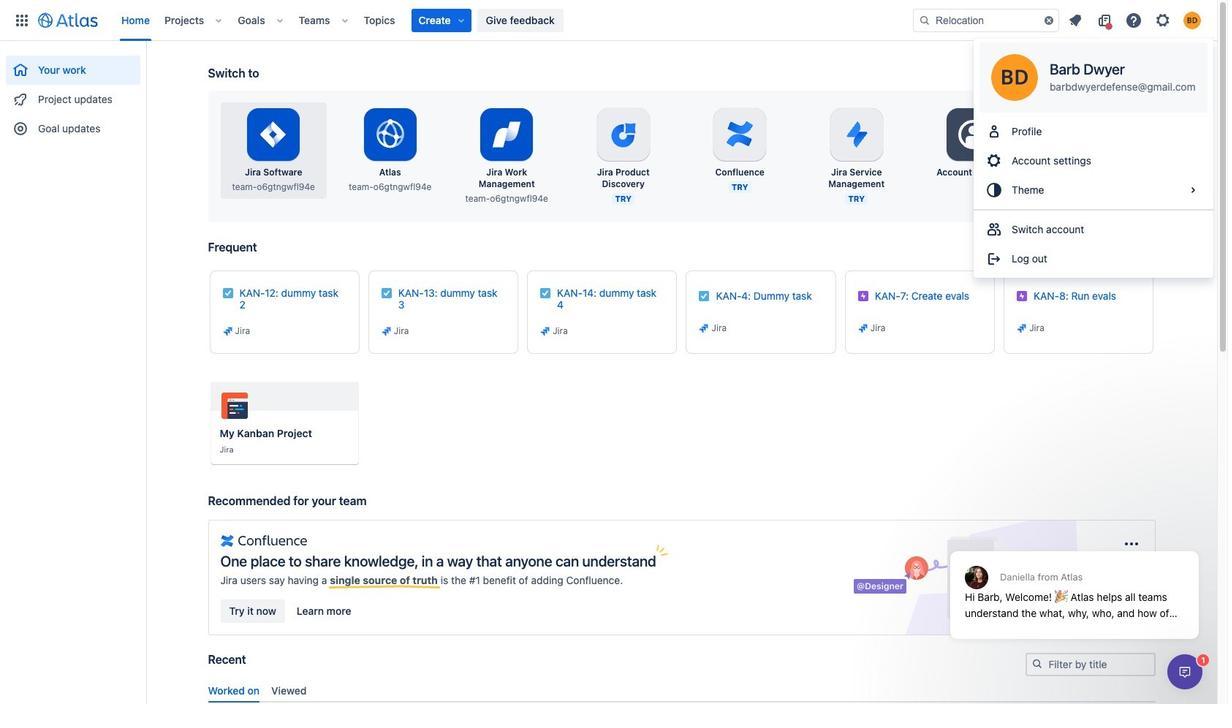 Task type: vqa. For each thing, say whether or not it's contained in the screenshot.
group
yes



Task type: locate. For each thing, give the bounding box(es) containing it.
0 vertical spatial dialog
[[943, 516, 1207, 650]]

top element
[[9, 0, 913, 41]]

jira image
[[699, 322, 710, 334], [699, 322, 710, 334], [858, 322, 869, 334], [1017, 322, 1028, 334], [222, 325, 234, 337], [381, 325, 393, 337], [540, 325, 551, 337]]

Search field
[[913, 8, 1060, 32]]

confluence image
[[220, 532, 307, 550], [220, 532, 307, 550]]

jira image
[[858, 322, 869, 334], [1017, 322, 1028, 334], [222, 325, 234, 337], [381, 325, 393, 337], [540, 325, 551, 337]]

banner
[[0, 0, 1217, 41]]

0 horizontal spatial settings image
[[956, 117, 991, 152]]

group
[[6, 41, 140, 148], [974, 113, 1214, 209], [974, 209, 1214, 278]]

account image
[[1184, 11, 1201, 29]]

settings image
[[1155, 11, 1172, 29]]

1 horizontal spatial settings image
[[1073, 117, 1108, 152]]

help image
[[1125, 11, 1143, 29]]

dialog
[[943, 516, 1207, 650], [1168, 654, 1203, 690]]

1 settings image from the left
[[956, 117, 991, 152]]

tab list
[[202, 678, 1162, 703]]

settings image
[[956, 117, 991, 152], [1073, 117, 1108, 152]]

2 settings image from the left
[[1073, 117, 1108, 152]]

search image
[[919, 14, 931, 26]]

None search field
[[913, 8, 1060, 32]]

Filter by title field
[[1027, 654, 1154, 675]]



Task type: describe. For each thing, give the bounding box(es) containing it.
clear search session image
[[1043, 14, 1055, 26]]

1 vertical spatial dialog
[[1168, 654, 1203, 690]]

switch to... image
[[13, 11, 31, 29]]

cross-flow recommendation banner element
[[208, 494, 1156, 653]]

notifications image
[[1067, 11, 1084, 29]]

search image
[[1031, 658, 1043, 670]]



